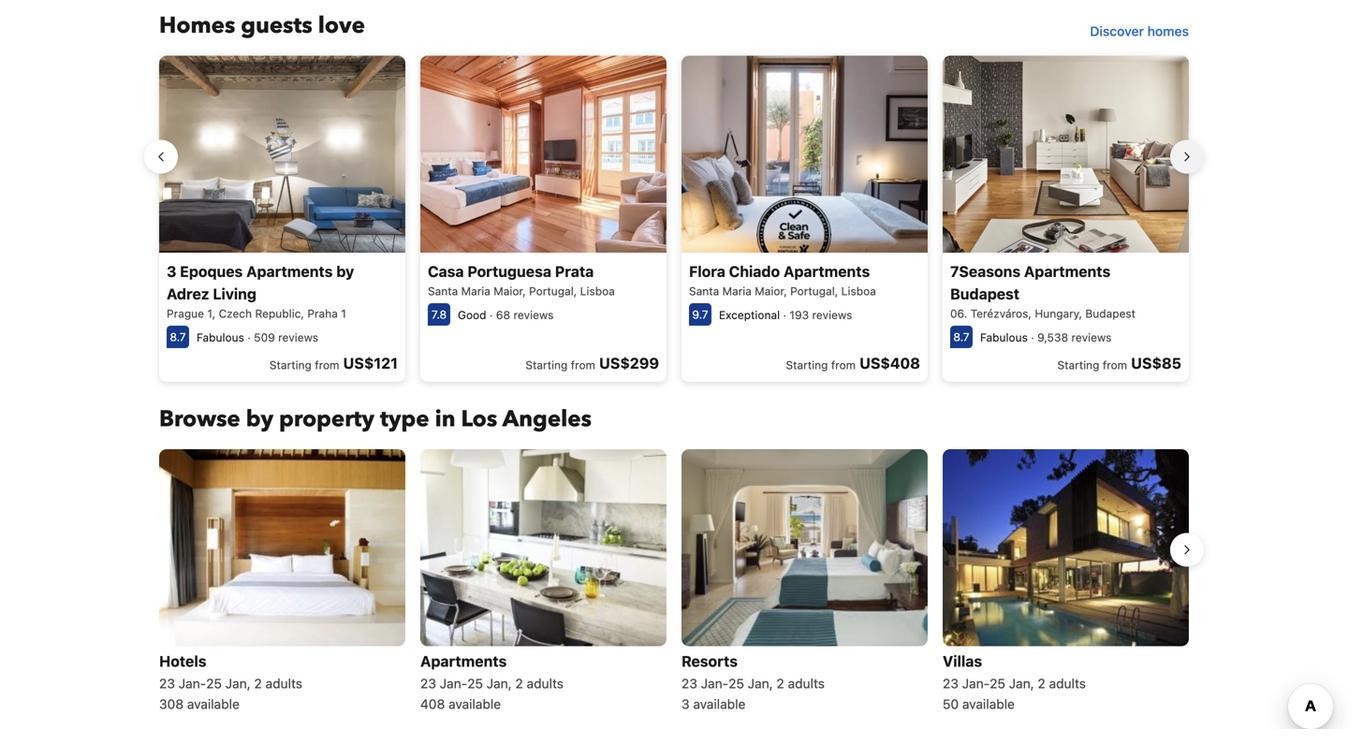 Task type: describe. For each thing, give the bounding box(es) containing it.
8.7 element for adrez
[[167, 326, 189, 348]]

apartments inside apartments 23 jan-25 jan, 2 adults 408 available
[[420, 652, 507, 670]]

2 for hotels
[[254, 676, 262, 691]]

1 vertical spatial budapest
[[1085, 307, 1136, 320]]

starting for us$121
[[270, 358, 312, 372]]

50
[[943, 696, 959, 712]]

available for apartments
[[449, 696, 501, 712]]

starting for us$85
[[1057, 358, 1100, 372]]

prague
[[167, 307, 204, 320]]

starting from us$85
[[1057, 354, 1181, 372]]

adrez
[[167, 285, 209, 303]]

maior, for portuguesa
[[494, 285, 526, 298]]

jan, for resorts
[[748, 676, 773, 691]]

flora chiado apartments santa maria maior, portugal, lisboa
[[689, 263, 876, 298]]

apartments inside 7seasons apartments budapest 06. terézváros, hungary, budapest
[[1024, 263, 1111, 280]]

us$299
[[599, 354, 659, 372]]

maior, for chiado
[[755, 285, 787, 298]]

7.8 element
[[428, 303, 450, 326]]

maria for chiado
[[722, 285, 752, 298]]

23 for resorts
[[682, 676, 697, 691]]

25 for villas
[[990, 676, 1005, 691]]

terézváros,
[[971, 307, 1032, 320]]

homes guests love
[[159, 10, 365, 41]]

apartments 23 jan-25 jan, 2 adults 408 available
[[420, 652, 564, 712]]

reviews for us$299
[[514, 308, 554, 321]]

browse
[[159, 404, 240, 435]]

3 inside resorts 23 jan-25 jan, 2 adults 3 available
[[682, 696, 690, 712]]

starting from us$121
[[270, 354, 398, 372]]

fabulous for terézváros,
[[980, 331, 1028, 344]]

from for us$121
[[315, 358, 339, 372]]

in
[[435, 404, 455, 435]]

portugal, for prata
[[529, 285, 577, 298]]

9,538
[[1037, 331, 1068, 344]]

type
[[380, 404, 429, 435]]

villas
[[943, 652, 982, 670]]

1,
[[207, 307, 216, 320]]

fabulous element for adrez
[[197, 331, 244, 344]]

villas 23 jan-25 jan, 2 adults 50 available
[[943, 652, 1086, 712]]

czech
[[219, 307, 252, 320]]

25 for resorts
[[728, 676, 744, 691]]

7seasons apartments budapest 06. terézváros, hungary, budapest
[[950, 263, 1136, 320]]

us$408
[[860, 354, 920, 372]]

santa for flora chiado apartments
[[689, 285, 719, 298]]

3 inside '3 epoques apartments by adrez living prague 1, czech republic, praha 1'
[[167, 263, 176, 280]]

reviews for us$408
[[812, 308, 852, 321]]

1
[[341, 307, 346, 320]]

exceptional
[[719, 308, 780, 321]]

maria for portuguesa
[[461, 285, 490, 298]]

adults for hotels
[[265, 676, 302, 691]]

· for apartments
[[1031, 331, 1034, 344]]

fabulous element for terézváros,
[[980, 331, 1028, 344]]

starting from us$408
[[786, 354, 920, 372]]

9.7 element
[[689, 303, 712, 326]]

68
[[496, 308, 510, 321]]

509
[[254, 331, 275, 344]]

good · 68 reviews
[[458, 308, 554, 321]]

adults for resorts
[[788, 676, 825, 691]]

guests
[[241, 10, 312, 41]]

region containing hotels
[[144, 442, 1204, 721]]

2 for villas
[[1038, 676, 1046, 691]]

hungary,
[[1035, 307, 1082, 320]]

portugal, for apartments
[[790, 285, 838, 298]]

7seasons
[[950, 263, 1021, 280]]

available for resorts
[[693, 696, 746, 712]]

starting for us$408
[[786, 358, 828, 372]]

from for us$85
[[1103, 358, 1127, 372]]

discover
[[1090, 23, 1144, 39]]

resorts 23 jan-25 jan, 2 adults 3 available
[[682, 652, 825, 712]]

republic,
[[255, 307, 304, 320]]

jan, for apartments
[[487, 676, 512, 691]]

2 for resorts
[[777, 676, 784, 691]]

lisboa for apartments
[[841, 285, 876, 298]]



Task type: locate. For each thing, give the bounding box(es) containing it.
23 for hotels
[[159, 676, 175, 691]]

starting
[[270, 358, 312, 372], [526, 358, 568, 372], [786, 358, 828, 372], [1057, 358, 1100, 372]]

1 jan, from the left
[[225, 676, 251, 691]]

jan- down resorts on the right
[[701, 676, 729, 691]]

reviews
[[514, 308, 554, 321], [812, 308, 852, 321], [278, 331, 318, 344], [1071, 331, 1112, 344]]

2 2 from the left
[[515, 676, 523, 691]]

fabulous for adrez
[[197, 331, 244, 344]]

jan- inside hotels 23 jan-25 jan, 2 adults 308 available
[[179, 676, 206, 691]]

lisboa up the starting from us$408 at the right of page
[[841, 285, 876, 298]]

adults for villas
[[1049, 676, 1086, 691]]

193
[[790, 308, 809, 321]]

2 portugal, from the left
[[790, 285, 838, 298]]

portugal, inside 'flora chiado apartments santa maria maior, portugal, lisboa'
[[790, 285, 838, 298]]

adults
[[265, 676, 302, 691], [527, 676, 564, 691], [788, 676, 825, 691], [1049, 676, 1086, 691]]

2 santa from the left
[[689, 285, 719, 298]]

1 horizontal spatial fabulous element
[[980, 331, 1028, 344]]

0 vertical spatial by
[[336, 263, 354, 280]]

1 starting from the left
[[270, 358, 312, 372]]

jan- for hotels
[[179, 676, 206, 691]]

property
[[279, 404, 374, 435]]

1 portugal, from the left
[[529, 285, 577, 298]]

by up 1
[[336, 263, 354, 280]]

2 region from the top
[[144, 442, 1204, 721]]

maior, down 'portuguesa'
[[494, 285, 526, 298]]

25
[[206, 676, 222, 691], [467, 676, 483, 691], [728, 676, 744, 691], [990, 676, 1005, 691]]

3 jan, from the left
[[748, 676, 773, 691]]

06.
[[950, 307, 967, 320]]

· left the 68
[[490, 308, 493, 321]]

2 8.7 from the left
[[953, 330, 970, 343]]

available right the 308
[[187, 696, 240, 712]]

308
[[159, 696, 184, 712]]

0 horizontal spatial maior,
[[494, 285, 526, 298]]

us$121
[[343, 354, 398, 372]]

1 fabulous from the left
[[197, 331, 244, 344]]

0 vertical spatial 3
[[167, 263, 176, 280]]

1 jan- from the left
[[179, 676, 206, 691]]

adults inside hotels 23 jan-25 jan, 2 adults 308 available
[[265, 676, 302, 691]]

resorts
[[682, 652, 738, 670]]

0 horizontal spatial 8.7
[[170, 330, 186, 343]]

lisboa inside casa portuguesa prata santa maria maior, portugal, lisboa
[[580, 285, 615, 298]]

1 horizontal spatial fabulous
[[980, 331, 1028, 344]]

0 horizontal spatial portugal,
[[529, 285, 577, 298]]

flora
[[689, 263, 725, 280]]

1 from from the left
[[315, 358, 339, 372]]

discover homes
[[1090, 23, 1189, 39]]

good
[[458, 308, 486, 321]]

adults inside villas 23 jan-25 jan, 2 adults 50 available
[[1049, 676, 1086, 691]]

jan- inside resorts 23 jan-25 jan, 2 adults 3 available
[[701, 676, 729, 691]]

0 horizontal spatial maria
[[461, 285, 490, 298]]

prata
[[555, 263, 594, 280]]

1 horizontal spatial by
[[336, 263, 354, 280]]

1 maior, from the left
[[494, 285, 526, 298]]

adults for apartments
[[527, 676, 564, 691]]

1 available from the left
[[187, 696, 240, 712]]

8.7 down the prague
[[170, 330, 186, 343]]

23 inside apartments 23 jan-25 jan, 2 adults 408 available
[[420, 676, 436, 691]]

santa
[[428, 285, 458, 298], [689, 285, 719, 298]]

2 8.7 element from the left
[[950, 326, 973, 348]]

from inside the starting from us$408
[[831, 358, 856, 372]]

jan-
[[179, 676, 206, 691], [440, 676, 467, 691], [701, 676, 729, 691], [962, 676, 990, 691]]

available for hotels
[[187, 696, 240, 712]]

3 epoques apartments by adrez living prague 1, czech republic, praha 1
[[167, 263, 354, 320]]

region containing 3 epoques apartments by adrez living
[[144, 48, 1204, 389]]

7.8
[[431, 308, 447, 321]]

starting down 509
[[270, 358, 312, 372]]

browse by property type in los angeles
[[159, 404, 592, 435]]

exceptional · 193 reviews
[[719, 308, 852, 321]]

4 2 from the left
[[1038, 676, 1046, 691]]

portuguesa
[[468, 263, 551, 280]]

portugal, down prata
[[529, 285, 577, 298]]

4 jan, from the left
[[1009, 676, 1034, 691]]

fabulous · 509 reviews
[[197, 331, 318, 344]]

jan- for villas
[[962, 676, 990, 691]]

portugal, up 193
[[790, 285, 838, 298]]

23 inside hotels 23 jan-25 jan, 2 adults 308 available
[[159, 676, 175, 691]]

apartments up 408
[[420, 652, 507, 670]]

maior,
[[494, 285, 526, 298], [755, 285, 787, 298]]

· for portuguesa
[[490, 308, 493, 321]]

maria inside 'flora chiado apartments santa maria maior, portugal, lisboa'
[[722, 285, 752, 298]]

408
[[420, 696, 445, 712]]

1 fabulous element from the left
[[197, 331, 244, 344]]

reviews for us$85
[[1071, 331, 1112, 344]]

jan- for resorts
[[701, 676, 729, 691]]

available
[[187, 696, 240, 712], [449, 696, 501, 712], [693, 696, 746, 712], [962, 696, 1015, 712]]

available inside villas 23 jan-25 jan, 2 adults 50 available
[[962, 696, 1015, 712]]

25 inside apartments 23 jan-25 jan, 2 adults 408 available
[[467, 676, 483, 691]]

3 starting from the left
[[786, 358, 828, 372]]

· for chiado
[[783, 308, 786, 321]]

jan- up 408
[[440, 676, 467, 691]]

fabulous · 9,538 reviews
[[980, 331, 1112, 344]]

us$85
[[1131, 354, 1181, 372]]

2 fabulous element from the left
[[980, 331, 1028, 344]]

starting inside 'starting from us$85'
[[1057, 358, 1100, 372]]

homes
[[1147, 23, 1189, 39]]

23 inside resorts 23 jan-25 jan, 2 adults 3 available
[[682, 676, 697, 691]]

hotels
[[159, 652, 206, 670]]

2 25 from the left
[[467, 676, 483, 691]]

reviews for us$121
[[278, 331, 318, 344]]

from left us$121 at the left
[[315, 358, 339, 372]]

portugal,
[[529, 285, 577, 298], [790, 285, 838, 298]]

hotels 23 jan-25 jan, 2 adults 308 available
[[159, 652, 302, 712]]

0 horizontal spatial lisboa
[[580, 285, 615, 298]]

jan, inside hotels 23 jan-25 jan, 2 adults 308 available
[[225, 676, 251, 691]]

2 inside apartments 23 jan-25 jan, 2 adults 408 available
[[515, 676, 523, 691]]

maria up good
[[461, 285, 490, 298]]

2 inside resorts 23 jan-25 jan, 2 adults 3 available
[[777, 676, 784, 691]]

8.7 element down the prague
[[167, 326, 189, 348]]

casa portuguesa prata santa maria maior, portugal, lisboa
[[428, 263, 615, 298]]

portugal, inside casa portuguesa prata santa maria maior, portugal, lisboa
[[529, 285, 577, 298]]

from inside starting from us$121
[[315, 358, 339, 372]]

0 horizontal spatial 3
[[167, 263, 176, 280]]

1 horizontal spatial lisboa
[[841, 285, 876, 298]]

23 up the 308
[[159, 676, 175, 691]]

chiado
[[729, 263, 780, 280]]

apartments inside '3 epoques apartments by adrez living prague 1, czech republic, praha 1'
[[246, 263, 333, 280]]

starting inside starting from us$121
[[270, 358, 312, 372]]

1 horizontal spatial maior,
[[755, 285, 787, 298]]

0 horizontal spatial santa
[[428, 285, 458, 298]]

1 maria from the left
[[461, 285, 490, 298]]

available inside apartments 23 jan-25 jan, 2 adults 408 available
[[449, 696, 501, 712]]

starting down 193
[[786, 358, 828, 372]]

3 23 from the left
[[682, 676, 697, 691]]

3 down resorts on the right
[[682, 696, 690, 712]]

santa inside 'flora chiado apartments santa maria maior, portugal, lisboa'
[[689, 285, 719, 298]]

4 adults from the left
[[1049, 676, 1086, 691]]

available down resorts on the right
[[693, 696, 746, 712]]

jan- for apartments
[[440, 676, 467, 691]]

by inside '3 epoques apartments by adrez living prague 1, czech republic, praha 1'
[[336, 263, 354, 280]]

available for villas
[[962, 696, 1015, 712]]

praha
[[307, 307, 338, 320]]

1 25 from the left
[[206, 676, 222, 691]]

1 23 from the left
[[159, 676, 175, 691]]

santa down flora
[[689, 285, 719, 298]]

jan- down hotels
[[179, 676, 206, 691]]

8.7
[[170, 330, 186, 343], [953, 330, 970, 343]]

3 25 from the left
[[728, 676, 744, 691]]

angeles
[[503, 404, 592, 435]]

lisboa inside 'flora chiado apartments santa maria maior, portugal, lisboa'
[[841, 285, 876, 298]]

23 inside villas 23 jan-25 jan, 2 adults 50 available
[[943, 676, 959, 691]]

1 horizontal spatial 8.7
[[953, 330, 970, 343]]

1 8.7 element from the left
[[167, 326, 189, 348]]

lisboa
[[580, 285, 615, 298], [841, 285, 876, 298]]

23 for apartments
[[420, 676, 436, 691]]

jan- down villas
[[962, 676, 990, 691]]

from for us$408
[[831, 358, 856, 372]]

living
[[213, 285, 256, 303]]

epoques
[[180, 263, 243, 280]]

2 starting from the left
[[526, 358, 568, 372]]

available right 50
[[962, 696, 1015, 712]]

santa down casa
[[428, 285, 458, 298]]

reviews up 'starting from us$85'
[[1071, 331, 1112, 344]]

reviews right the 68
[[514, 308, 554, 321]]

available right 408
[[449, 696, 501, 712]]

starting inside the starting from us$408
[[786, 358, 828, 372]]

casa
[[428, 263, 464, 280]]

apartments up republic,
[[246, 263, 333, 280]]

1 horizontal spatial maria
[[722, 285, 752, 298]]

homes
[[159, 10, 235, 41]]

1 adults from the left
[[265, 676, 302, 691]]

by
[[336, 263, 354, 280], [246, 404, 274, 435]]

4 available from the left
[[962, 696, 1015, 712]]

maior, inside 'flora chiado apartments santa maria maior, portugal, lisboa'
[[755, 285, 787, 298]]

maria down chiado
[[722, 285, 752, 298]]

3
[[167, 263, 176, 280], [682, 696, 690, 712]]

3 2 from the left
[[777, 676, 784, 691]]

2 for apartments
[[515, 676, 523, 691]]

23 up 408
[[420, 676, 436, 691]]

2 from from the left
[[571, 358, 595, 372]]

8.7 down '06.'
[[953, 330, 970, 343]]

2 jan, from the left
[[487, 676, 512, 691]]

fabulous
[[197, 331, 244, 344], [980, 331, 1028, 344]]

1 horizontal spatial santa
[[689, 285, 719, 298]]

budapest up 'starting from us$85'
[[1085, 307, 1136, 320]]

2 23 from the left
[[420, 676, 436, 691]]

lisboa down prata
[[580, 285, 615, 298]]

·
[[490, 308, 493, 321], [783, 308, 786, 321], [247, 331, 251, 344], [1031, 331, 1034, 344]]

2 maria from the left
[[722, 285, 752, 298]]

3 available from the left
[[693, 696, 746, 712]]

apartments inside 'flora chiado apartments santa maria maior, portugal, lisboa'
[[784, 263, 870, 280]]

8.7 for adrez
[[170, 330, 186, 343]]

1 lisboa from the left
[[580, 285, 615, 298]]

4 jan- from the left
[[962, 676, 990, 691]]

1 horizontal spatial budapest
[[1085, 307, 1136, 320]]

fabulous down terézváros,
[[980, 331, 1028, 344]]

0 vertical spatial region
[[144, 48, 1204, 389]]

0 horizontal spatial budapest
[[950, 285, 1020, 303]]

2 adults from the left
[[527, 676, 564, 691]]

apartments up 193
[[784, 263, 870, 280]]

3 up the adrez
[[167, 263, 176, 280]]

maria inside casa portuguesa prata santa maria maior, portugal, lisboa
[[461, 285, 490, 298]]

· for epoques
[[247, 331, 251, 344]]

starting from us$299
[[526, 354, 659, 372]]

budapest down 7seasons
[[950, 285, 1020, 303]]

2 inside villas 23 jan-25 jan, 2 adults 50 available
[[1038, 676, 1046, 691]]

1 vertical spatial by
[[246, 404, 274, 435]]

budapest
[[950, 285, 1020, 303], [1085, 307, 1136, 320]]

8.7 element for terézváros,
[[950, 326, 973, 348]]

reviews right 193
[[812, 308, 852, 321]]

fabulous down 1,
[[197, 331, 244, 344]]

8.7 element down '06.'
[[950, 326, 973, 348]]

1 vertical spatial 3
[[682, 696, 690, 712]]

0 horizontal spatial by
[[246, 404, 274, 435]]

maior, inside casa portuguesa prata santa maria maior, portugal, lisboa
[[494, 285, 526, 298]]

1 horizontal spatial portugal,
[[790, 285, 838, 298]]

from left us$85
[[1103, 358, 1127, 372]]

by right browse
[[246, 404, 274, 435]]

25 inside resorts 23 jan-25 jan, 2 adults 3 available
[[728, 676, 744, 691]]

starting down the 9,538
[[1057, 358, 1100, 372]]

adults inside apartments 23 jan-25 jan, 2 adults 408 available
[[527, 676, 564, 691]]

reviews down republic,
[[278, 331, 318, 344]]

· left 509
[[247, 331, 251, 344]]

2 available from the left
[[449, 696, 501, 712]]

maior, down chiado
[[755, 285, 787, 298]]

lisboa for prata
[[580, 285, 615, 298]]

1 vertical spatial region
[[144, 442, 1204, 721]]

jan,
[[225, 676, 251, 691], [487, 676, 512, 691], [748, 676, 773, 691], [1009, 676, 1034, 691]]

starting for us$299
[[526, 358, 568, 372]]

apartments up the hungary,
[[1024, 263, 1111, 280]]

2 inside hotels 23 jan-25 jan, 2 adults 308 available
[[254, 676, 262, 691]]

from inside starting from us$299
[[571, 358, 595, 372]]

1 region from the top
[[144, 48, 1204, 389]]

0 horizontal spatial fabulous element
[[197, 331, 244, 344]]

from
[[315, 358, 339, 372], [571, 358, 595, 372], [831, 358, 856, 372], [1103, 358, 1127, 372]]

2 fabulous from the left
[[980, 331, 1028, 344]]

jan, for hotels
[[225, 676, 251, 691]]

23
[[159, 676, 175, 691], [420, 676, 436, 691], [682, 676, 697, 691], [943, 676, 959, 691]]

discover homes link
[[1083, 15, 1196, 48]]

4 starting from the left
[[1057, 358, 1100, 372]]

1 8.7 from the left
[[170, 330, 186, 343]]

fabulous element down terézváros,
[[980, 331, 1028, 344]]

1 horizontal spatial 3
[[682, 696, 690, 712]]

4 25 from the left
[[990, 676, 1005, 691]]

1 horizontal spatial 8.7 element
[[950, 326, 973, 348]]

25 for hotels
[[206, 676, 222, 691]]

4 from from the left
[[1103, 358, 1127, 372]]

2 maior, from the left
[[755, 285, 787, 298]]

23 up 50
[[943, 676, 959, 691]]

1 2 from the left
[[254, 676, 262, 691]]

jan, inside villas 23 jan-25 jan, 2 adults 50 available
[[1009, 676, 1034, 691]]

region
[[144, 48, 1204, 389], [144, 442, 1204, 721]]

maria
[[461, 285, 490, 298], [722, 285, 752, 298]]

8.7 for terézváros,
[[953, 330, 970, 343]]

from left us$299
[[571, 358, 595, 372]]

· left the 9,538
[[1031, 331, 1034, 344]]

25 inside hotels 23 jan-25 jan, 2 adults 308 available
[[206, 676, 222, 691]]

0 horizontal spatial 8.7 element
[[167, 326, 189, 348]]

from for us$299
[[571, 358, 595, 372]]

2 lisboa from the left
[[841, 285, 876, 298]]

los
[[461, 404, 497, 435]]

apartments
[[246, 263, 333, 280], [784, 263, 870, 280], [1024, 263, 1111, 280], [420, 652, 507, 670]]

fabulous element
[[197, 331, 244, 344], [980, 331, 1028, 344]]

jan, for villas
[[1009, 676, 1034, 691]]

from inside 'starting from us$85'
[[1103, 358, 1127, 372]]

4 23 from the left
[[943, 676, 959, 691]]

fabulous element down 1,
[[197, 331, 244, 344]]

8.7 element
[[167, 326, 189, 348], [950, 326, 973, 348]]

jan- inside villas 23 jan-25 jan, 2 adults 50 available
[[962, 676, 990, 691]]

· left 193
[[783, 308, 786, 321]]

available inside hotels 23 jan-25 jan, 2 adults 308 available
[[187, 696, 240, 712]]

9.7
[[692, 308, 708, 321]]

jan, inside resorts 23 jan-25 jan, 2 adults 3 available
[[748, 676, 773, 691]]

23 down resorts on the right
[[682, 676, 697, 691]]

23 for villas
[[943, 676, 959, 691]]

jan, inside apartments 23 jan-25 jan, 2 adults 408 available
[[487, 676, 512, 691]]

jan- inside apartments 23 jan-25 jan, 2 adults 408 available
[[440, 676, 467, 691]]

0 vertical spatial budapest
[[950, 285, 1020, 303]]

0 horizontal spatial fabulous
[[197, 331, 244, 344]]

from left the 'us$408'
[[831, 358, 856, 372]]

2
[[254, 676, 262, 691], [515, 676, 523, 691], [777, 676, 784, 691], [1038, 676, 1046, 691]]

2 jan- from the left
[[440, 676, 467, 691]]

25 for apartments
[[467, 676, 483, 691]]

adults inside resorts 23 jan-25 jan, 2 adults 3 available
[[788, 676, 825, 691]]

santa inside casa portuguesa prata santa maria maior, portugal, lisboa
[[428, 285, 458, 298]]

exceptional element
[[719, 308, 780, 321]]

3 from from the left
[[831, 358, 856, 372]]

3 adults from the left
[[788, 676, 825, 691]]

1 santa from the left
[[428, 285, 458, 298]]

3 jan- from the left
[[701, 676, 729, 691]]

25 inside villas 23 jan-25 jan, 2 adults 50 available
[[990, 676, 1005, 691]]

santa for casa portuguesa prata
[[428, 285, 458, 298]]

good element
[[458, 308, 486, 321]]

starting up angeles
[[526, 358, 568, 372]]

starting inside starting from us$299
[[526, 358, 568, 372]]

available inside resorts 23 jan-25 jan, 2 adults 3 available
[[693, 696, 746, 712]]

love
[[318, 10, 365, 41]]



Task type: vqa. For each thing, say whether or not it's contained in the screenshot.


